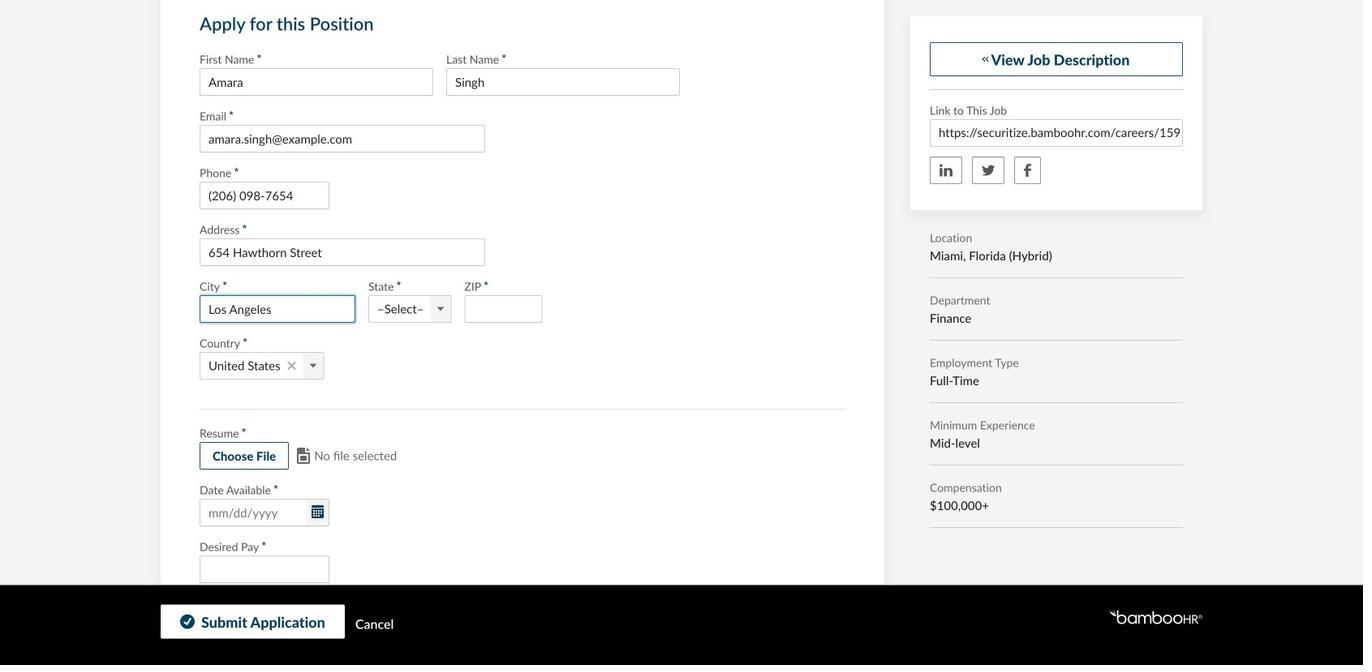 Task type: locate. For each thing, give the bounding box(es) containing it.
None text field
[[446, 68, 680, 96], [931, 121, 1183, 146], [200, 295, 356, 323], [465, 295, 543, 323], [200, 556, 330, 584], [446, 68, 680, 96], [931, 121, 1183, 146], [200, 295, 356, 323], [465, 295, 543, 323], [200, 556, 330, 584]]

None text field
[[200, 68, 433, 96], [200, 125, 485, 153], [200, 182, 330, 209], [200, 239, 485, 266], [200, 646, 485, 666], [200, 68, 433, 96], [200, 125, 485, 153], [200, 182, 330, 209], [200, 239, 485, 266], [200, 646, 485, 666]]

open calendar picker image
[[312, 506, 324, 520]]



Task type: describe. For each thing, give the bounding box(es) containing it.
mm/dd/yyyy text field
[[200, 499, 330, 527]]



